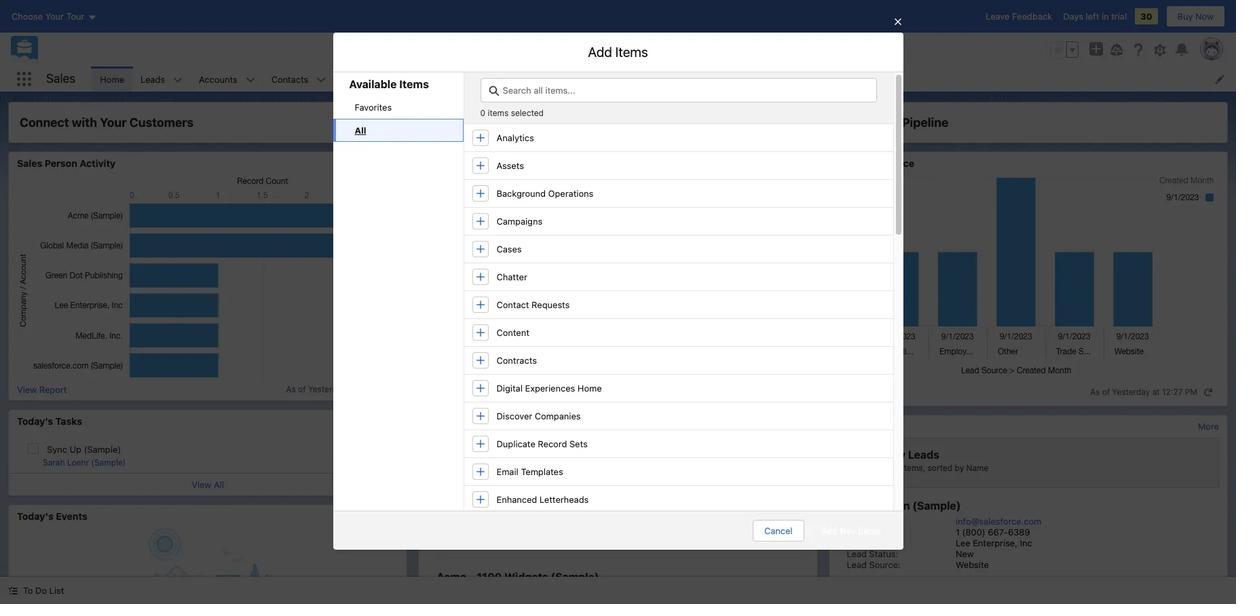 Task type: locate. For each thing, give the bounding box(es) containing it.
sorted for close
[[517, 463, 542, 473]]

0 horizontal spatial home
[[100, 74, 124, 85]]

0 horizontal spatial of
[[298, 384, 306, 394]]

2 acme from the top
[[437, 571, 467, 583]]

1 horizontal spatial cancel
[[804, 475, 833, 485]]

assets
[[497, 160, 524, 171]]

pipeline down your
[[455, 158, 492, 169]]

add for add more items
[[819, 177, 835, 187]]

0 vertical spatial items
[[488, 108, 509, 118]]

sorted up amy jordan (sample)
[[928, 463, 953, 473]]

1 horizontal spatial pm
[[1185, 387, 1198, 397]]

2 vertical spatial sales
[[17, 158, 42, 169]]

sales for sales
[[46, 71, 76, 86]]

1 vertical spatial add
[[819, 177, 835, 187]]

days left in trial
[[1063, 11, 1127, 22]]

build
[[840, 115, 870, 130]]

by inside the my opportunities 2+ items, sorted by opportunity name
[[545, 463, 554, 473]]

1 horizontal spatial by
[[868, 158, 879, 169]]

(sample) down sync up (sample)
[[91, 457, 126, 467]]

&
[[479, 115, 488, 130]]

events
[[56, 510, 87, 522]]

add inside button
[[821, 525, 838, 536]]

more link left my leads
[[788, 421, 809, 431]]

your
[[100, 115, 127, 130], [873, 115, 899, 130]]

list box for sales
[[333, 204, 903, 428]]

customers
[[129, 115, 194, 130]]

view report link up 'my opportunities'
[[427, 384, 477, 400]]

forecasts
[[503, 74, 544, 85]]

your right with
[[100, 115, 127, 130]]

(sample) for sarah loehr (sample)
[[91, 457, 126, 467]]

- left 1100
[[469, 571, 474, 583]]

- for 1100
[[469, 571, 474, 583]]

home right experiences
[[578, 383, 602, 394]]

2 more link from the left
[[1198, 421, 1219, 431]]

2+ inside my leads 2+ items, sorted by name
[[890, 463, 900, 473]]

list containing favorites
[[333, 96, 463, 142]]

leads by source
[[838, 158, 914, 169]]

my inside the my opportunities 2+ items, sorted by opportunity name
[[480, 449, 495, 461]]

sorted inside my leads 2+ items, sorted by name
[[928, 463, 953, 473]]

2 horizontal spatial view
[[427, 384, 447, 395]]

report up "today's tasks"
[[39, 384, 67, 395]]

sets
[[570, 439, 588, 449]]

favorites link
[[333, 96, 463, 119]]

buy now button
[[1166, 5, 1225, 27]]

2+ up jordan
[[890, 463, 900, 473]]

1 vertical spatial acme
[[437, 571, 467, 583]]

learn more
[[587, 143, 633, 153]]

1 acme from the top
[[437, 500, 467, 512]]

cancel button for add items
[[753, 520, 804, 542]]

opportunities
[[342, 74, 399, 85], [444, 421, 509, 432], [498, 449, 571, 461]]

today's
[[17, 415, 53, 427]]

items, inside the my opportunities 2+ items, sorted by opportunity name
[[492, 463, 515, 473]]

at
[[348, 384, 356, 394], [1153, 387, 1160, 397]]

remove
[[700, 132, 730, 143]]

pipeline up source
[[902, 115, 949, 130]]

0 horizontal spatial yesterday
[[308, 384, 346, 394]]

0 horizontal spatial name
[[605, 463, 627, 473]]

dashboards
[[560, 74, 609, 85]]

acme down amount:
[[437, 571, 467, 583]]

1 vertical spatial sales
[[550, 95, 582, 111]]

0 horizontal spatial by
[[545, 463, 554, 473]]

all link
[[333, 119, 463, 142]]

today's tasks
[[17, 415, 82, 427]]

info@salesforce.com link
[[956, 516, 1042, 527]]

0 horizontal spatial items,
[[492, 463, 515, 473]]

accounts
[[199, 74, 237, 85]]

0 horizontal spatial report
[[39, 384, 67, 395]]

source
[[881, 158, 914, 169]]

1 horizontal spatial view report link
[[427, 384, 477, 400]]

0 vertical spatial sales
[[46, 71, 76, 86]]

opportunities inside list item
[[342, 74, 399, 85]]

today's events
[[17, 510, 87, 522]]

0 horizontal spatial as of yesterday at 12:​27 pm
[[286, 384, 393, 394]]

1 view report from the left
[[17, 384, 67, 395]]

0 horizontal spatial more link
[[788, 421, 809, 431]]

sales
[[46, 71, 76, 86], [550, 95, 582, 111], [17, 158, 42, 169]]

available
[[349, 78, 397, 90]]

lee
[[956, 538, 971, 549]]

1 name from the left
[[605, 463, 627, 473]]

0 vertical spatial widgets
[[509, 500, 553, 512]]

opportunities up email templates
[[498, 449, 571, 461]]

1 report from the left
[[39, 384, 67, 395]]

cancel
[[804, 475, 833, 485], [764, 525, 793, 536]]

home left leads link at top left
[[100, 74, 124, 85]]

view inside 'link'
[[427, 384, 447, 395]]

0 horizontal spatial view report
[[17, 384, 67, 395]]

(sample) up 1
[[913, 500, 961, 512]]

more left my leads
[[788, 421, 809, 431]]

add for add  nav items
[[821, 525, 838, 536]]

0 vertical spatial -
[[469, 500, 474, 512]]

1 horizontal spatial your
[[873, 115, 899, 130]]

more right learn
[[612, 143, 633, 153]]

view report up 'my opportunities'
[[427, 384, 477, 395]]

list down available items
[[333, 96, 463, 142]]

opportunity
[[556, 463, 602, 473]]

home inside "link"
[[100, 74, 124, 85]]

0 vertical spatial home
[[100, 74, 124, 85]]

reports list item
[[635, 67, 701, 92]]

items inside button
[[858, 525, 881, 536]]

1 more link from the left
[[788, 421, 809, 431]]

- left 1,200 at the bottom of the page
[[469, 500, 474, 512]]

list box
[[464, 124, 893, 604], [333, 204, 903, 428]]

chatter
[[497, 272, 527, 282]]

2 name from the left
[[966, 463, 989, 473]]

1 horizontal spatial all
[[355, 125, 366, 136]]

your right build
[[873, 115, 899, 130]]

leave
[[986, 11, 1010, 22]]

0 horizontal spatial all
[[214, 479, 224, 490]]

0 vertical spatial all
[[355, 125, 366, 136]]

company:
[[847, 538, 888, 549]]

0 horizontal spatial view
[[17, 384, 37, 395]]

2 horizontal spatial sales
[[550, 95, 582, 111]]

2 view report from the left
[[427, 384, 477, 395]]

sales left person
[[17, 158, 42, 169]]

widgets for 1100
[[505, 571, 548, 583]]

view report for second "view report" 'link'
[[427, 384, 477, 395]]

1 view report link from the left
[[17, 384, 67, 395]]

navigation
[[613, 95, 676, 111]]

experiences
[[525, 383, 575, 394]]

opportunities list item
[[334, 67, 425, 92]]

1 vertical spatial home
[[578, 383, 602, 394]]

pm
[[381, 384, 393, 394], [1185, 387, 1198, 397]]

items, left and
[[611, 132, 636, 143]]

list up navigation
[[92, 67, 1236, 92]]

for
[[524, 132, 535, 143]]

0 horizontal spatial sorted
[[517, 463, 542, 473]]

0 horizontal spatial pipeline
[[455, 158, 492, 169]]

widgets right 1100
[[505, 571, 548, 583]]

inc
[[1020, 538, 1032, 549]]

opportunities inside the my opportunities 2+ items, sorted by opportunity name
[[498, 449, 571, 461]]

2 - from the top
[[469, 571, 474, 583]]

(sample)
[[84, 444, 121, 455], [91, 457, 126, 467], [556, 500, 604, 512], [913, 500, 961, 512], [551, 571, 599, 583]]

nav
[[840, 525, 856, 536]]

1 - from the top
[[469, 500, 474, 512]]

search... button
[[461, 39, 733, 60]]

2+ left email
[[480, 463, 490, 473]]

pipeline
[[902, 115, 949, 130], [455, 158, 492, 169]]

my opportunities 2+ items, sorted by opportunity name
[[480, 449, 627, 473]]

2 horizontal spatial items,
[[902, 463, 925, 473]]

1 horizontal spatial 2+
[[890, 463, 900, 473]]

0 horizontal spatial view report link
[[17, 384, 67, 395]]

2 report from the left
[[449, 384, 477, 395]]

0 vertical spatial acme
[[437, 500, 467, 512]]

items right 0
[[488, 108, 509, 118]]

$110,000.00
[[546, 538, 596, 549]]

accounts link
[[191, 67, 246, 92]]

leads right "home" "link"
[[141, 74, 165, 85]]

1 vertical spatial items
[[733, 132, 755, 143]]

0 vertical spatial pipeline
[[902, 115, 949, 130]]

1 vertical spatial widgets
[[505, 571, 548, 583]]

sarah
[[43, 457, 65, 467]]

view report
[[17, 384, 67, 395], [427, 384, 477, 395]]

1 horizontal spatial items
[[733, 132, 755, 143]]

list
[[49, 585, 64, 596]]

report inside 'link'
[[449, 384, 477, 395]]

reports link
[[635, 67, 684, 92]]

0 vertical spatial add
[[588, 44, 612, 60]]

more
[[612, 143, 633, 153], [838, 177, 859, 187], [788, 421, 809, 431], [1198, 421, 1219, 431]]

view report for 1st "view report" 'link' from the left
[[17, 384, 67, 395]]

save
[[861, 475, 881, 485]]

1 horizontal spatial of
[[1102, 387, 1110, 397]]

view all link
[[192, 479, 224, 490]]

0 vertical spatial opportunities
[[342, 74, 399, 85]]

0 vertical spatial cancel button
[[793, 469, 844, 491]]

amount:
[[437, 538, 471, 549]]

items left you've
[[733, 132, 755, 143]]

my
[[427, 421, 441, 432], [838, 421, 852, 432], [480, 449, 495, 461], [890, 449, 906, 461]]

2 2+ from the left
[[890, 463, 900, 473]]

1 your from the left
[[100, 115, 127, 130]]

lead down company:
[[847, 559, 867, 570]]

name inside my leads 2+ items, sorted by name
[[966, 463, 989, 473]]

acme up amount:
[[437, 500, 467, 512]]

1 horizontal spatial sorted
[[928, 463, 953, 473]]

0 horizontal spatial sales
[[17, 158, 42, 169]]

items up company:
[[858, 525, 881, 536]]

view report link up today's
[[17, 384, 67, 395]]

1 vertical spatial cancel button
[[753, 520, 804, 542]]

view report up today's
[[17, 384, 67, 395]]

list
[[92, 67, 1236, 92], [333, 96, 463, 142]]

667-
[[988, 527, 1008, 538]]

selected
[[511, 108, 544, 118]]

Search all items... search field
[[480, 78, 877, 103]]

widgets down email templates
[[509, 500, 553, 512]]

trial
[[1111, 11, 1127, 22]]

0 horizontal spatial items
[[488, 108, 509, 118]]

opportunities up favorites
[[342, 74, 399, 85]]

all inside list
[[355, 125, 366, 136]]

items, inside my leads 2+ items, sorted by name
[[902, 463, 925, 473]]

home link
[[92, 67, 132, 92]]

0 horizontal spatial 2+
[[480, 463, 490, 473]]

by down record
[[545, 463, 554, 473]]

(sample) down opportunity
[[556, 500, 604, 512]]

0 horizontal spatial as
[[286, 384, 296, 394]]

more down leads by source
[[838, 177, 859, 187]]

0 vertical spatial list
[[92, 67, 1236, 92]]

view
[[17, 384, 37, 395], [427, 384, 447, 395], [192, 479, 211, 490]]

email:
[[847, 516, 872, 527]]

opportunities up duplicate
[[444, 421, 509, 432]]

sorted down duplicate record sets
[[517, 463, 542, 473]]

cancel for add items
[[764, 525, 793, 536]]

contacts
[[271, 74, 308, 85]]

nav
[[491, 132, 506, 143]]

acme
[[437, 500, 467, 512], [437, 571, 467, 583]]

deals
[[527, 115, 559, 130]]

2 your from the left
[[873, 115, 899, 130]]

more link down text default image
[[1198, 421, 1219, 431]]

1 vertical spatial all
[[214, 479, 224, 490]]

(sample) up sarah loehr (sample)
[[84, 444, 121, 455]]

group
[[1050, 41, 1079, 58]]

my inside my leads 2+ items, sorted by name
[[890, 449, 906, 461]]

0 horizontal spatial your
[[100, 115, 127, 130]]

2 lead from the top
[[847, 559, 867, 570]]

1 horizontal spatial as
[[1090, 387, 1100, 397]]

1 horizontal spatial as of yesterday at 12:​27 pm
[[1090, 387, 1198, 397]]

1 vertical spatial opportunities
[[444, 421, 509, 432]]

name right opportunity
[[605, 463, 627, 473]]

sorted for pipeline
[[928, 463, 953, 473]]

0 horizontal spatial cancel
[[764, 525, 793, 536]]

campaigns
[[497, 216, 543, 227]]

view for second "view report" 'link'
[[427, 384, 447, 395]]

name inside the my opportunities 2+ items, sorted by opportunity name
[[605, 463, 627, 473]]

items, up amy jordan (sample)
[[902, 463, 925, 473]]

acme - 1100 widgets (sample) link
[[437, 569, 800, 604]]

by inside my leads 2+ items, sorted by name
[[955, 463, 964, 473]]

sync up (sample) link
[[47, 444, 121, 455]]

items inside button
[[861, 177, 884, 187]]

yesterday
[[308, 384, 346, 394], [1112, 387, 1150, 397]]

1 horizontal spatial more link
[[1198, 421, 1219, 431]]

0 vertical spatial cancel
[[804, 475, 833, 485]]

manage
[[430, 115, 476, 130]]

my leads
[[838, 421, 882, 432]]

phone:
[[847, 527, 876, 538]]

30
[[1141, 11, 1152, 22]]

1 horizontal spatial sales
[[46, 71, 76, 86]]

lead for lead status:
[[847, 549, 867, 559]]

by up 1
[[955, 463, 964, 473]]

widgets for 1,200
[[509, 500, 553, 512]]

1 horizontal spatial view report
[[427, 384, 477, 395]]

lead down the phone:
[[847, 549, 867, 559]]

1 horizontal spatial 12:​27
[[1162, 387, 1183, 397]]

2 horizontal spatial by
[[955, 463, 964, 473]]

all
[[355, 125, 366, 136], [214, 479, 224, 490]]

of
[[298, 384, 306, 394], [1102, 387, 1110, 397]]

sorted inside the my opportunities 2+ items, sorted by opportunity name
[[517, 463, 542, 473]]

2 vertical spatial add
[[821, 525, 838, 536]]

1 horizontal spatial name
[[966, 463, 989, 473]]

2 vertical spatial opportunities
[[498, 449, 571, 461]]

1 vertical spatial pipeline
[[455, 158, 492, 169]]

1 2+ from the left
[[480, 463, 490, 473]]

list box containing analytics
[[464, 124, 893, 604]]

items, down duplicate
[[492, 463, 515, 473]]

contacts list item
[[263, 67, 334, 92]]

leads up amy jordan (sample)
[[908, 449, 940, 461]]

sales down dashboards
[[550, 95, 582, 111]]

1 vertical spatial list
[[333, 96, 463, 142]]

1 sorted from the left
[[517, 463, 542, 473]]

1 horizontal spatial report
[[449, 384, 477, 395]]

by left source
[[868, 158, 879, 169]]

days
[[1063, 11, 1084, 22]]

more link for build your pipeline
[[1198, 421, 1219, 431]]

1 vertical spatial cancel
[[764, 525, 793, 536]]

2 sorted from the left
[[928, 463, 953, 473]]

1 lead from the top
[[847, 549, 867, 559]]

sales up connect
[[46, 71, 76, 86]]

report up 'my opportunities'
[[449, 384, 477, 395]]

add inside button
[[819, 177, 835, 187]]

name up info@salesforce.com link
[[966, 463, 989, 473]]

1 vertical spatial -
[[469, 571, 474, 583]]

team
[[427, 158, 452, 169]]

list box for items
[[464, 124, 893, 604]]

items down leads by source
[[861, 177, 884, 187]]

2+ inside the my opportunities 2+ items, sorted by opportunity name
[[480, 463, 490, 473]]



Task type: describe. For each thing, give the bounding box(es) containing it.
your
[[471, 132, 489, 143]]

info@salesforce.com
[[956, 516, 1042, 527]]

add more items button
[[807, 171, 895, 193]]

(sample) for amy jordan (sample)
[[913, 500, 961, 512]]

sarah loehr (sample) link
[[43, 457, 126, 468]]

opportunities link
[[334, 67, 407, 92]]

cancel button for edit sales app navigation items
[[793, 469, 844, 491]]

leads up the add more items button
[[838, 158, 865, 169]]

my for my opportunities
[[427, 421, 441, 432]]

leads up save
[[854, 421, 882, 432]]

contacts link
[[263, 67, 317, 92]]

manage & close deals
[[430, 115, 559, 130]]

0 horizontal spatial pm
[[381, 384, 393, 394]]

quotes link
[[701, 67, 747, 92]]

cases
[[497, 244, 522, 255]]

0 horizontal spatial 12:​27
[[358, 384, 379, 394]]

connect
[[20, 115, 69, 130]]

my leads 2+ items, sorted by name
[[890, 449, 989, 473]]

lee enterprise, inc
[[956, 538, 1032, 549]]

reorder
[[576, 132, 608, 143]]

amy jordan (sample)
[[847, 500, 961, 512]]

with
[[72, 115, 97, 130]]

by for manage & close deals
[[545, 463, 554, 473]]

sales person activity
[[17, 158, 116, 169]]

sarah loehr (sample)
[[43, 457, 126, 467]]

do
[[35, 585, 47, 596]]

1 horizontal spatial view
[[192, 479, 211, 490]]

report for second "view report" 'link'
[[449, 384, 477, 395]]

digital
[[497, 383, 523, 394]]

calendar
[[433, 74, 470, 85]]

by for build your pipeline
[[955, 463, 964, 473]]

discover
[[497, 411, 532, 422]]

add items
[[588, 44, 648, 60]]

add more items
[[819, 177, 884, 187]]

opportunities for my opportunities
[[444, 421, 509, 432]]

text default image
[[1204, 388, 1213, 397]]

enhanced letterheads
[[497, 494, 589, 505]]

to do list
[[23, 585, 64, 596]]

learn
[[587, 143, 610, 153]]

items up reports link
[[615, 44, 648, 60]]

leads inside my leads 2+ items, sorted by name
[[908, 449, 940, 461]]

dashboards list item
[[552, 67, 635, 92]]

activity
[[80, 158, 116, 169]]

accounts list item
[[191, 67, 263, 92]]

report for 1st "view report" 'link' from the left
[[39, 384, 67, 395]]

you've
[[757, 132, 784, 143]]

connect with your customers
[[20, 115, 194, 130]]

text default image
[[8, 586, 18, 596]]

leads link
[[132, 67, 173, 92]]

save button
[[850, 469, 892, 491]]

items up favorites link
[[399, 78, 429, 90]]

left
[[1086, 11, 1099, 22]]

new
[[956, 549, 974, 559]]

close
[[491, 115, 524, 130]]

1 horizontal spatial yesterday
[[1112, 387, 1150, 397]]

6389
[[1008, 527, 1030, 538]]

leave feedback
[[986, 11, 1052, 22]]

amy
[[847, 500, 871, 512]]

requests
[[532, 299, 570, 310]]

team pipeline
[[427, 158, 492, 169]]

1,200
[[477, 500, 507, 512]]

0 items selected
[[480, 108, 544, 118]]

analytics
[[497, 132, 534, 143]]

lead for lead source:
[[847, 559, 867, 570]]

1 horizontal spatial items,
[[611, 132, 636, 143]]

acme for acme - 1,200 widgets (sample)
[[437, 500, 467, 512]]

enhanced
[[497, 494, 537, 505]]

calendar link
[[425, 67, 478, 92]]

add  nav items
[[821, 525, 881, 536]]

items, for manage & close deals
[[492, 463, 515, 473]]

search...
[[488, 44, 524, 55]]

my for my leads 2+ items, sorted by name
[[890, 449, 906, 461]]

- for 1,200
[[469, 500, 474, 512]]

(sample) for sync up (sample)
[[84, 444, 121, 455]]

lead status:
[[847, 549, 898, 559]]

background
[[497, 188, 546, 199]]

now
[[1196, 11, 1214, 22]]

leave feedback link
[[986, 11, 1052, 22]]

contracts
[[497, 355, 537, 366]]

1 horizontal spatial at
[[1153, 387, 1160, 397]]

2 view report link from the left
[[427, 384, 477, 400]]

person
[[45, 158, 77, 169]]

2+ for your
[[890, 463, 900, 473]]

(sample) down $110,000.00
[[551, 571, 599, 583]]

calendar list item
[[425, 67, 495, 92]]

items, for build your pipeline
[[902, 463, 925, 473]]

bar
[[508, 132, 522, 143]]

add  nav items button
[[810, 520, 892, 542]]

reports
[[643, 74, 675, 85]]

rename
[[656, 132, 687, 143]]

more down text default image
[[1198, 421, 1219, 431]]

email templates
[[497, 466, 563, 477]]

templates
[[521, 466, 563, 477]]

more link for manage & close deals
[[788, 421, 809, 431]]

letterheads
[[540, 494, 589, 505]]

app
[[585, 95, 610, 111]]

dashboards link
[[552, 67, 617, 92]]

my opportunities
[[427, 421, 509, 432]]

view for 1st "view report" 'link' from the left
[[17, 384, 37, 395]]

leads list item
[[132, 67, 191, 92]]

items up or
[[680, 95, 712, 111]]

sales for sales person activity
[[17, 158, 42, 169]]

leads inside list item
[[141, 74, 165, 85]]

jordan
[[873, 500, 910, 512]]

2+ for &
[[480, 463, 490, 473]]

favorites
[[355, 102, 392, 113]]

opportunities for my opportunities 2+ items, sorted by opportunity name
[[498, 449, 571, 461]]

edit sales app navigation items
[[524, 95, 712, 111]]

background operations
[[497, 188, 594, 199]]

my for my opportunities 2+ items, sorted by opportunity name
[[480, 449, 495, 461]]

(800)
[[962, 527, 986, 538]]

0 horizontal spatial at
[[348, 384, 356, 394]]

my for my leads
[[838, 421, 852, 432]]

0
[[480, 108, 485, 118]]

cancel for edit sales app navigation items
[[804, 475, 833, 485]]

add for add items
[[588, 44, 612, 60]]

build your pipeline
[[840, 115, 949, 130]]

view all
[[192, 479, 224, 490]]

learn more link
[[587, 143, 633, 153]]

source:
[[869, 559, 901, 570]]

buy
[[1178, 11, 1193, 22]]

1 horizontal spatial pipeline
[[902, 115, 949, 130]]

duplicate record sets
[[497, 439, 588, 449]]

or
[[689, 132, 697, 143]]

edit
[[524, 95, 547, 111]]

personalize your nav bar for this app. reorder items, and rename or remove items you've added.
[[421, 132, 815, 143]]

up
[[70, 444, 81, 455]]

quotes list item
[[701, 67, 765, 92]]

operations
[[548, 188, 594, 199]]

more inside button
[[838, 177, 859, 187]]

1 horizontal spatial home
[[578, 383, 602, 394]]

list containing home
[[92, 67, 1236, 92]]

acme for acme - 1100 widgets (sample)
[[437, 571, 467, 583]]

my leads link
[[838, 421, 882, 432]]



Task type: vqa. For each thing, say whether or not it's contained in the screenshot.
the bottommost the activities
no



